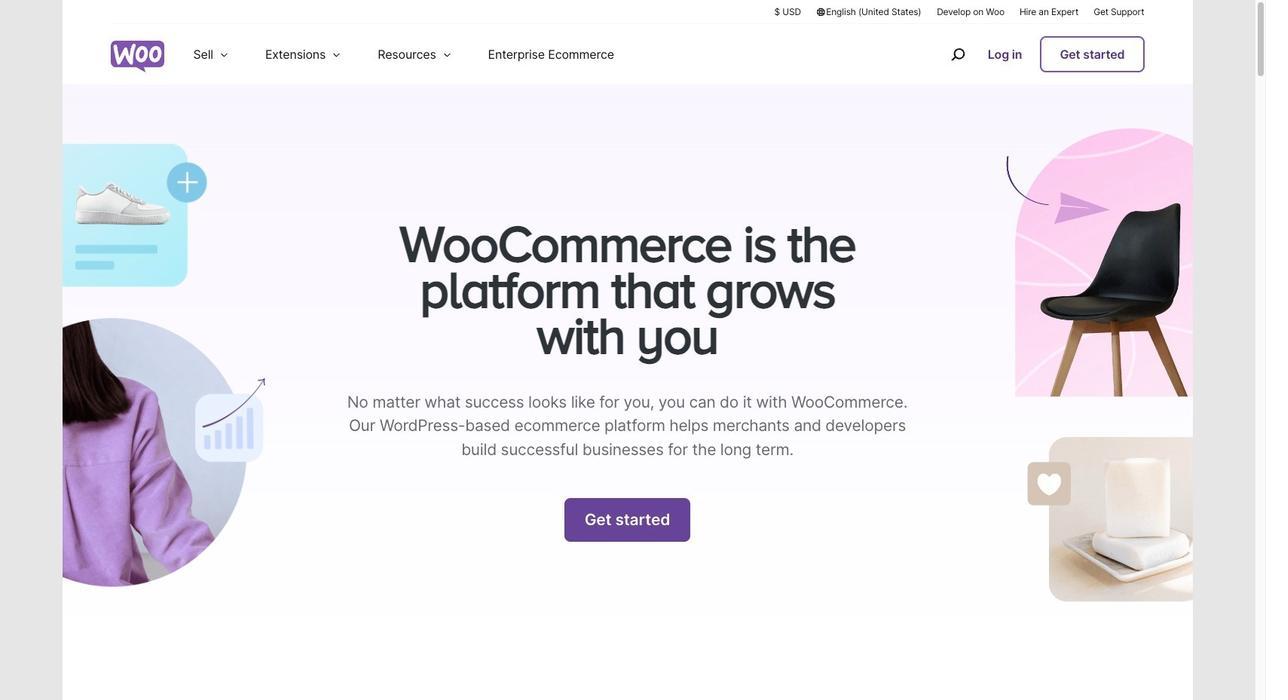 Task type: describe. For each thing, give the bounding box(es) containing it.
service navigation menu element
[[919, 30, 1145, 79]]

search image
[[946, 42, 970, 66]]



Task type: vqa. For each thing, say whether or not it's contained in the screenshot.
Search image
yes



